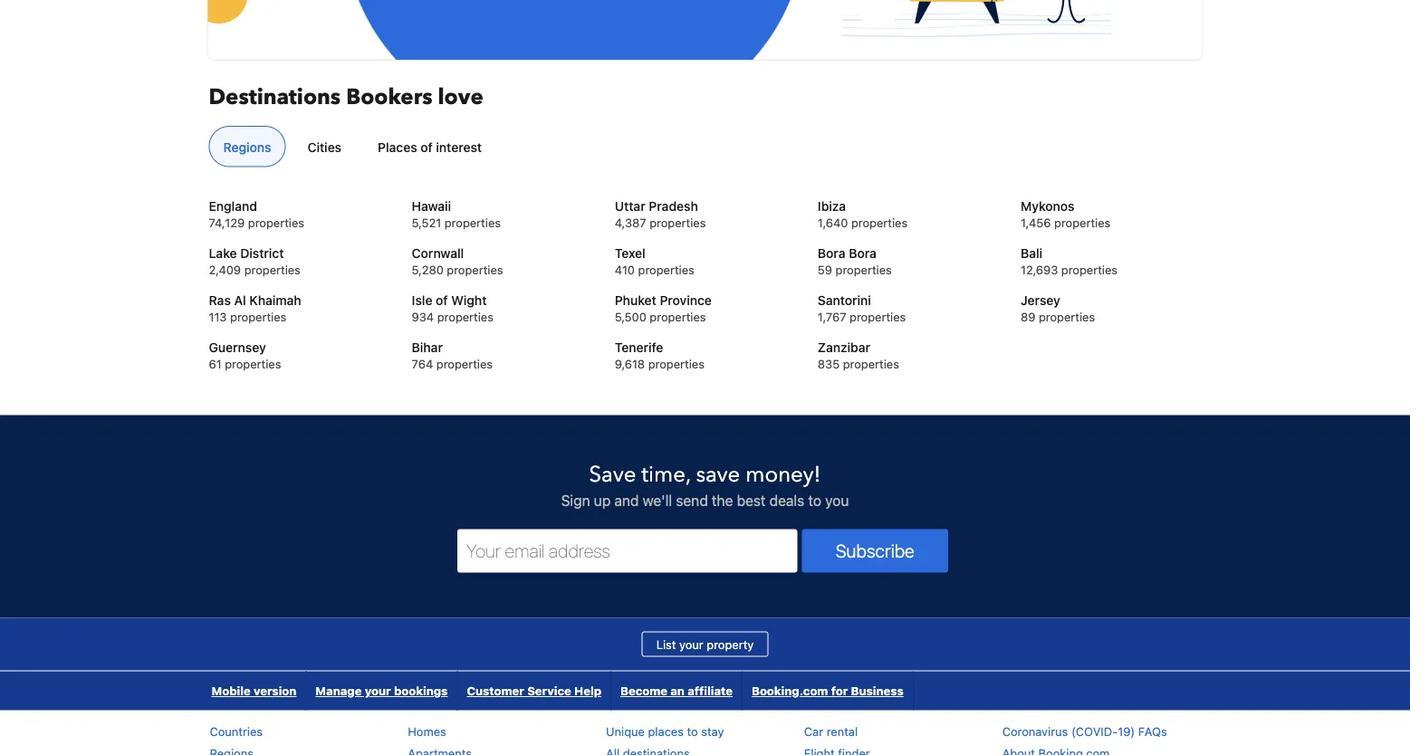 Task type: locate. For each thing, give the bounding box(es) containing it.
properties down guernsey in the top left of the page
[[225, 357, 281, 371]]

properties down pradesh
[[650, 216, 706, 230]]

isle
[[412, 293, 432, 308]]

subscribe button
[[802, 530, 948, 573]]

navigation inside the save time, save money! 'footer'
[[202, 672, 914, 711]]

your right list
[[679, 638, 703, 652]]

ras al khaimah link
[[209, 292, 389, 310]]

jersey
[[1021, 293, 1060, 308]]

1 vertical spatial your
[[365, 685, 391, 698]]

properties up province
[[638, 263, 694, 277]]

5,500
[[615, 310, 646, 324]]

properties up santorini
[[836, 263, 892, 277]]

1 horizontal spatial to
[[808, 492, 821, 509]]

lake district link
[[209, 244, 389, 263]]

properties down santorini link
[[850, 310, 906, 324]]

send
[[676, 492, 708, 509]]

regions button
[[209, 126, 286, 168]]

properties inside lake district 2,409 properties
[[244, 263, 301, 277]]

santorini 1,767 properties
[[818, 293, 906, 324]]

business
[[851, 685, 904, 698]]

1 vertical spatial of
[[436, 293, 448, 308]]

to
[[808, 492, 821, 509], [687, 725, 698, 739]]

phuket province link
[[615, 292, 795, 310]]

jersey 89 properties
[[1021, 293, 1095, 324]]

5,280
[[412, 263, 444, 277]]

properties up wight
[[447, 263, 503, 277]]

0 horizontal spatial of
[[421, 140, 433, 155]]

manage your bookings
[[316, 685, 448, 698]]

wight
[[451, 293, 487, 308]]

bora bora link
[[818, 244, 998, 263]]

save
[[696, 460, 740, 490]]

destinations
[[209, 83, 341, 112]]

properties down jersey on the right top of page
[[1039, 310, 1095, 324]]

money!
[[746, 460, 821, 490]]

unique
[[606, 725, 645, 739]]

version
[[254, 685, 297, 698]]

places of interest
[[378, 140, 482, 155]]

properties down wight
[[437, 310, 494, 324]]

places
[[648, 725, 684, 739]]

properties down bihar
[[436, 357, 493, 371]]

zanzibar link
[[818, 339, 998, 357]]

to left you
[[808, 492, 821, 509]]

province
[[660, 293, 712, 308]]

properties down england 'link'
[[248, 216, 304, 230]]

and
[[614, 492, 639, 509]]

sign
[[561, 492, 590, 509]]

mykonos
[[1021, 199, 1075, 214]]

the
[[712, 492, 733, 509]]

texel link
[[615, 244, 795, 263]]

of right places
[[421, 140, 433, 155]]

1 horizontal spatial bora
[[849, 246, 877, 261]]

properties inside cornwall 5,280 properties
[[447, 263, 503, 277]]

manage
[[316, 685, 362, 698]]

of inside isle of wight 934 properties
[[436, 293, 448, 308]]

properties down the district
[[244, 263, 301, 277]]

Your email address email field
[[457, 530, 797, 573]]

save
[[589, 460, 636, 490]]

phuket
[[615, 293, 656, 308]]

navigation containing mobile version
[[202, 672, 914, 711]]

jersey link
[[1021, 292, 1201, 310]]

1 horizontal spatial your
[[679, 638, 703, 652]]

properties down zanzibar
[[843, 357, 899, 371]]

ibiza link
[[818, 197, 998, 216]]

properties inside ibiza 1,640 properties
[[851, 216, 908, 230]]

bora up 59
[[818, 246, 846, 261]]

places of interest button
[[363, 126, 496, 168]]

become
[[620, 685, 667, 698]]

save time, save money! footer
[[0, 415, 1410, 755]]

0 vertical spatial of
[[421, 140, 433, 155]]

time,
[[642, 460, 690, 490]]

tab list
[[202, 126, 1201, 168]]

properties inside zanzibar 835 properties
[[843, 357, 899, 371]]

pradesh
[[649, 199, 698, 214]]

of right isle
[[436, 293, 448, 308]]

0 horizontal spatial to
[[687, 725, 698, 739]]

properties inside jersey 89 properties
[[1039, 310, 1095, 324]]

of for wight
[[436, 293, 448, 308]]

properties down ibiza link
[[851, 216, 908, 230]]

customer service help link
[[458, 672, 610, 711]]

affiliate
[[688, 685, 733, 698]]

properties down the khaimah
[[230, 310, 286, 324]]

of
[[421, 140, 433, 155], [436, 293, 448, 308]]

al
[[234, 293, 246, 308]]

bali 12,693 properties
[[1021, 246, 1118, 277]]

0 horizontal spatial your
[[365, 685, 391, 698]]

booking.com for business link
[[743, 672, 913, 711]]

tenerife 9,618 properties
[[615, 340, 705, 371]]

properties inside bihar 764 properties
[[436, 357, 493, 371]]

homes
[[408, 725, 446, 739]]

become an affiliate
[[620, 685, 733, 698]]

list
[[656, 638, 676, 652]]

properties down province
[[650, 310, 706, 324]]

bihar
[[412, 340, 443, 355]]

properties inside hawaii 5,521 properties
[[444, 216, 501, 230]]

manage your bookings link
[[306, 672, 457, 711]]

of inside places of interest button
[[421, 140, 433, 155]]

england 74,129 properties
[[209, 199, 304, 230]]

your right manage
[[365, 685, 391, 698]]

guernsey 61 properties
[[209, 340, 281, 371]]

0 horizontal spatial bora
[[818, 246, 846, 261]]

bora down ibiza 1,640 properties
[[849, 246, 877, 261]]

list your property link
[[642, 632, 768, 657]]

guernsey
[[209, 340, 266, 355]]

properties down mykonos link
[[1054, 216, 1111, 230]]

2,409
[[209, 263, 241, 277]]

isle of wight 934 properties
[[412, 293, 494, 324]]

for
[[831, 685, 848, 698]]

to left stay
[[687, 725, 698, 739]]

uttar pradesh link
[[615, 197, 795, 216]]

navigation
[[202, 672, 914, 711]]

your
[[679, 638, 703, 652], [365, 685, 391, 698]]

properties down the tenerife link
[[648, 357, 705, 371]]

properties down bali link
[[1061, 263, 1118, 277]]

tab list containing regions
[[202, 126, 1201, 168]]

guernsey link
[[209, 339, 389, 357]]

0 vertical spatial your
[[679, 638, 703, 652]]

cities
[[307, 140, 342, 155]]

coronavirus (covid-19) faqs
[[1002, 725, 1167, 739]]

we'll
[[643, 492, 672, 509]]

1 horizontal spatial of
[[436, 293, 448, 308]]

0 vertical spatial to
[[808, 492, 821, 509]]

love
[[438, 83, 483, 112]]

1 vertical spatial to
[[687, 725, 698, 739]]

your inside navigation
[[365, 685, 391, 698]]

properties down hawaii link
[[444, 216, 501, 230]]

properties inside bora bora 59 properties
[[836, 263, 892, 277]]

(covid-
[[1071, 725, 1118, 739]]



Task type: vqa. For each thing, say whether or not it's contained in the screenshot.
leftmost off
no



Task type: describe. For each thing, give the bounding box(es) containing it.
booking.com for business
[[752, 685, 904, 698]]

764
[[412, 357, 433, 371]]

bihar link
[[412, 339, 592, 357]]

properties inside ras al khaimah 113 properties
[[230, 310, 286, 324]]

destinations bookers love
[[209, 83, 483, 112]]

properties inside guernsey 61 properties
[[225, 357, 281, 371]]

cornwall link
[[412, 244, 592, 263]]

hawaii
[[412, 199, 451, 214]]

of for interest
[[421, 140, 433, 155]]

4,387
[[615, 216, 646, 230]]

help
[[574, 685, 601, 698]]

hawaii link
[[412, 197, 592, 216]]

homes link
[[408, 725, 446, 739]]

customer
[[467, 685, 524, 698]]

tenerife link
[[615, 339, 795, 357]]

to inside save time, save money! sign up and we'll send the best deals to you
[[808, 492, 821, 509]]

rental
[[827, 725, 858, 739]]

tenerife
[[615, 340, 663, 355]]

an
[[670, 685, 685, 698]]

you
[[825, 492, 849, 509]]

bookings
[[394, 685, 448, 698]]

properties inside uttar pradesh 4,387 properties
[[650, 216, 706, 230]]

england link
[[209, 197, 389, 216]]

save time, save money! sign up and we'll send the best deals to you
[[561, 460, 849, 509]]

properties inside mykonos 1,456 properties
[[1054, 216, 1111, 230]]

ras
[[209, 293, 231, 308]]

bora bora 59 properties
[[818, 246, 892, 277]]

your for manage
[[365, 685, 391, 698]]

places
[[378, 140, 417, 155]]

uttar pradesh 4,387 properties
[[615, 199, 706, 230]]

1,456
[[1021, 216, 1051, 230]]

934
[[412, 310, 434, 324]]

lake
[[209, 246, 237, 261]]

5,521
[[412, 216, 441, 230]]

isle of wight link
[[412, 292, 592, 310]]

835
[[818, 357, 840, 371]]

up
[[594, 492, 611, 509]]

countries
[[210, 725, 263, 739]]

customer service help
[[467, 685, 601, 698]]

car rental
[[804, 725, 858, 739]]

59
[[818, 263, 832, 277]]

74,129
[[209, 216, 245, 230]]

hawaii 5,521 properties
[[412, 199, 501, 230]]

subscribe
[[836, 541, 915, 562]]

ibiza 1,640 properties
[[818, 199, 908, 230]]

phuket province 5,500 properties
[[615, 293, 712, 324]]

ras al khaimah 113 properties
[[209, 293, 301, 324]]

properties inside santorini 1,767 properties
[[850, 310, 906, 324]]

properties inside the tenerife 9,618 properties
[[648, 357, 705, 371]]

properties inside bali 12,693 properties
[[1061, 263, 1118, 277]]

mobile
[[211, 685, 251, 698]]

properties inside england 74,129 properties
[[248, 216, 304, 230]]

stay
[[701, 725, 724, 739]]

your for list
[[679, 638, 703, 652]]

properties inside the texel 410 properties
[[638, 263, 694, 277]]

mykonos 1,456 properties
[[1021, 199, 1111, 230]]

texel 410 properties
[[615, 246, 694, 277]]

2 bora from the left
[[849, 246, 877, 261]]

santorini link
[[818, 292, 998, 310]]

1,767
[[818, 310, 846, 324]]

uttar
[[615, 199, 645, 214]]

property
[[707, 638, 754, 652]]

410
[[615, 263, 635, 277]]

cornwall
[[412, 246, 464, 261]]

zanzibar 835 properties
[[818, 340, 899, 371]]

lake district 2,409 properties
[[209, 246, 301, 277]]

1 bora from the left
[[818, 246, 846, 261]]

car
[[804, 725, 823, 739]]

properties inside isle of wight 934 properties
[[437, 310, 494, 324]]

coronavirus (covid-19) faqs link
[[1002, 725, 1167, 739]]

bihar 764 properties
[[412, 340, 493, 371]]

bookers
[[346, 83, 432, 112]]

89
[[1021, 310, 1036, 324]]

properties inside phuket province 5,500 properties
[[650, 310, 706, 324]]

faqs
[[1138, 725, 1167, 739]]

car rental link
[[804, 725, 858, 739]]

unique places to stay
[[606, 725, 724, 739]]

19)
[[1118, 725, 1135, 739]]

countries link
[[210, 725, 263, 739]]

ibiza
[[818, 199, 846, 214]]

district
[[240, 246, 284, 261]]

cities button
[[293, 126, 356, 168]]

113
[[209, 310, 227, 324]]

best
[[737, 492, 766, 509]]

61
[[209, 357, 222, 371]]

deals
[[769, 492, 804, 509]]

mykonos link
[[1021, 197, 1201, 216]]

booking.com
[[752, 685, 828, 698]]

santorini
[[818, 293, 871, 308]]

texel
[[615, 246, 645, 261]]



